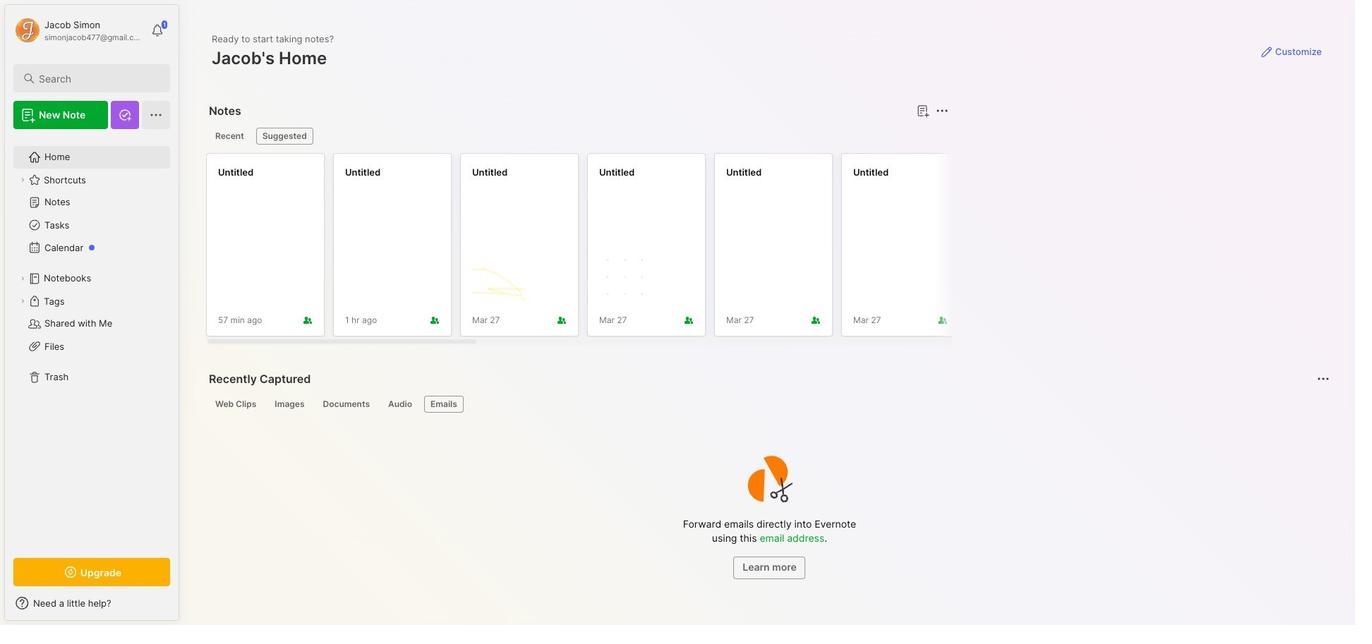 Task type: vqa. For each thing, say whether or not it's contained in the screenshot.
left More actions field
yes



Task type: locate. For each thing, give the bounding box(es) containing it.
1 thumbnail image from the left
[[472, 251, 526, 305]]

None search field
[[39, 70, 157, 87]]

tab list
[[209, 128, 946, 145], [209, 396, 1328, 413]]

More actions field
[[932, 101, 952, 121], [1313, 369, 1333, 389]]

0 vertical spatial tab list
[[209, 128, 946, 145]]

1 horizontal spatial more actions field
[[1313, 369, 1333, 389]]

tree
[[5, 138, 179, 546]]

expand tags image
[[18, 297, 27, 306]]

main element
[[0, 0, 183, 625]]

Search text field
[[39, 72, 157, 85]]

click to collapse image
[[178, 599, 189, 616]]

Account field
[[13, 16, 144, 44]]

more actions image
[[1315, 371, 1332, 387]]

tab
[[209, 128, 250, 145], [256, 128, 313, 145], [209, 396, 263, 413], [268, 396, 311, 413], [317, 396, 376, 413], [382, 396, 418, 413], [424, 396, 464, 413]]

0 horizontal spatial thumbnail image
[[472, 251, 526, 305]]

thumbnail image
[[472, 251, 526, 305], [599, 251, 653, 305]]

1 vertical spatial tab list
[[209, 396, 1328, 413]]

1 vertical spatial more actions field
[[1313, 369, 1333, 389]]

row group
[[206, 153, 1355, 345]]

0 vertical spatial more actions field
[[932, 101, 952, 121]]

1 horizontal spatial thumbnail image
[[599, 251, 653, 305]]

0 horizontal spatial more actions field
[[932, 101, 952, 121]]



Task type: describe. For each thing, give the bounding box(es) containing it.
tree inside main element
[[5, 138, 179, 546]]

2 tab list from the top
[[209, 396, 1328, 413]]

none search field inside main element
[[39, 70, 157, 87]]

1 tab list from the top
[[209, 128, 946, 145]]

more actions image
[[933, 102, 950, 119]]

expand notebooks image
[[18, 275, 27, 283]]

2 thumbnail image from the left
[[599, 251, 653, 305]]

WHAT'S NEW field
[[5, 592, 179, 615]]



